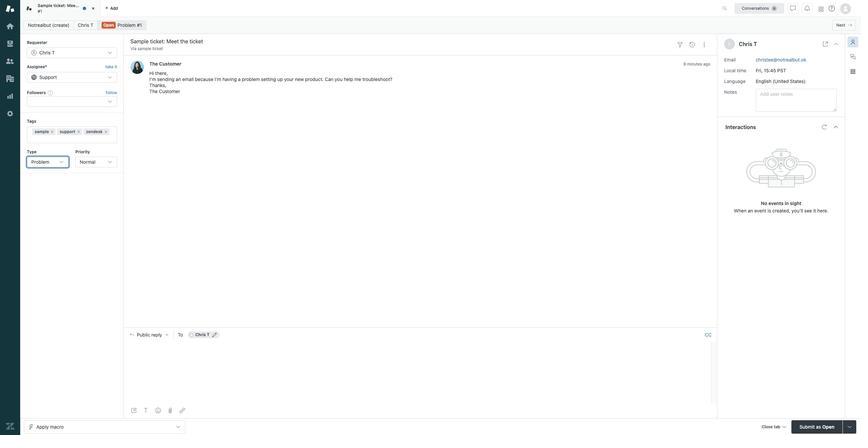 Task type: vqa. For each thing, say whether or not it's contained in the screenshot.
customer@example.com Button
no



Task type: describe. For each thing, give the bounding box(es) containing it.
9 minutes ago
[[683, 62, 710, 67]]

it inside take it button
[[115, 64, 117, 69]]

an inside no events in sight when an event is created, you'll see it here.
[[748, 208, 753, 213]]

followers element
[[27, 96, 117, 107]]

add button
[[101, 0, 122, 16]]

chris t link
[[73, 21, 98, 30]]

via sample ticket
[[131, 46, 163, 51]]

conversations
[[742, 6, 769, 11]]

zendesk support image
[[6, 4, 14, 13]]

add link (cmd k) image
[[180, 408, 185, 413]]

no events in sight when an event is created, you'll see it here.
[[734, 200, 828, 213]]

next
[[837, 23, 845, 28]]

customers image
[[6, 57, 14, 66]]

views image
[[6, 39, 14, 48]]

here.
[[817, 208, 828, 213]]

tabs tab list
[[20, 0, 716, 17]]

public reply button
[[124, 328, 174, 342]]

ticket:
[[53, 3, 66, 8]]

chris inside requester element
[[39, 50, 51, 56]]

in
[[785, 200, 789, 206]]

filter image
[[678, 42, 683, 47]]

notifications image
[[805, 6, 810, 11]]

you
[[335, 76, 343, 82]]

user image
[[728, 42, 732, 46]]

as
[[816, 424, 821, 430]]

new
[[295, 76, 304, 82]]

chris t inside secondary element
[[78, 22, 93, 28]]

pst
[[777, 67, 786, 73]]

states)
[[790, 78, 806, 84]]

sight
[[790, 200, 802, 206]]

language
[[724, 78, 746, 84]]

sending
[[157, 76, 174, 82]]

15:45
[[764, 67, 776, 73]]

follow
[[106, 90, 117, 95]]

9
[[683, 62, 686, 67]]

fri, 15:45 pst
[[756, 67, 786, 73]]

local
[[724, 67, 736, 73]]

public reply
[[137, 332, 162, 338]]

email
[[724, 57, 736, 62]]

apply macro
[[36, 424, 64, 430]]

macro
[[50, 424, 64, 430]]

chris t right user image
[[739, 41, 757, 47]]

the customer
[[149, 61, 181, 67]]

your
[[284, 76, 294, 82]]

(create)
[[52, 22, 69, 28]]

take it button
[[105, 64, 117, 71]]

close tab button
[[759, 420, 789, 435]]

close image
[[90, 5, 97, 12]]

organizations image
[[6, 74, 14, 83]]

ago
[[703, 62, 710, 67]]

setting
[[261, 76, 276, 82]]

because
[[195, 76, 213, 82]]

open inside secondary element
[[103, 23, 114, 28]]

user image
[[728, 42, 731, 46]]

avatar image
[[131, 61, 144, 74]]

secondary element
[[20, 19, 861, 32]]

problem for problem #1
[[118, 22, 136, 28]]

to
[[178, 332, 183, 338]]

#1 inside sample ticket: meet the ticket #1
[[38, 9, 42, 14]]

hide composer image
[[418, 325, 423, 330]]

product.
[[305, 76, 324, 82]]

0 vertical spatial customer
[[159, 61, 181, 67]]

take it
[[105, 64, 117, 69]]

close image
[[834, 41, 839, 47]]

chris right user image
[[739, 41, 752, 47]]

followers
[[27, 90, 46, 95]]

troubleshoot?
[[362, 76, 392, 82]]

t inside secondary element
[[90, 22, 93, 28]]

normal
[[80, 159, 95, 165]]

events image
[[690, 42, 695, 47]]

english (united states)
[[756, 78, 806, 84]]

get started image
[[6, 22, 14, 31]]

see
[[804, 208, 812, 213]]

via
[[131, 46, 136, 51]]

no
[[761, 200, 767, 206]]

tab
[[774, 424, 780, 429]]

time
[[737, 67, 747, 73]]

conversations button
[[735, 3, 784, 14]]

Subject field
[[129, 37, 673, 45]]

hi there, i'm sending an email because i'm having a problem setting up your new product. can you help me troubleshoot? thanks, the customer
[[149, 70, 392, 94]]

event
[[754, 208, 766, 213]]

insert emojis image
[[155, 408, 161, 413]]

local time
[[724, 67, 747, 73]]

sample ticket: meet the ticket #1
[[38, 3, 97, 14]]

9 minutes ago text field
[[683, 62, 710, 67]]

type
[[27, 149, 37, 154]]

public
[[137, 332, 150, 338]]

1 i'm from the left
[[149, 76, 156, 82]]

add
[[110, 6, 118, 11]]

there,
[[155, 70, 168, 76]]

zendesk image
[[6, 422, 14, 431]]

me
[[354, 76, 361, 82]]

chris t right christee@notrealbut.ok icon
[[195, 332, 210, 337]]



Task type: locate. For each thing, give the bounding box(es) containing it.
the up hi
[[149, 61, 158, 67]]

help
[[344, 76, 353, 82]]

format text image
[[143, 408, 149, 413]]

tags
[[27, 119, 36, 124]]

thanks,
[[149, 83, 166, 88]]

0 vertical spatial the
[[149, 61, 158, 67]]

an inside hi there, i'm sending an email because i'm having a problem setting up your new product. can you help me troubleshoot? thanks, the customer
[[176, 76, 181, 82]]

ticket
[[86, 3, 97, 8], [152, 46, 163, 51]]

1 vertical spatial the
[[149, 89, 158, 94]]

t up support
[[52, 50, 55, 56]]

next button
[[833, 20, 856, 31]]

displays possible ticket submission types image
[[847, 424, 852, 430]]

an left the email
[[176, 76, 181, 82]]

#1 up via sample ticket
[[137, 22, 142, 28]]

2 horizontal spatial remove image
[[104, 130, 108, 134]]

submit as open
[[800, 424, 835, 430]]

1 vertical spatial an
[[748, 208, 753, 213]]

it right see on the top right
[[813, 208, 816, 213]]

i'm left having
[[215, 76, 221, 82]]

problem
[[118, 22, 136, 28], [31, 159, 49, 165]]

info on adding followers image
[[48, 90, 53, 96]]

1 horizontal spatial problem
[[118, 22, 136, 28]]

customer context image
[[850, 39, 856, 45]]

problem button
[[27, 157, 69, 168]]

0 horizontal spatial remove image
[[50, 130, 54, 134]]

notrealbut (create) button
[[24, 21, 74, 30]]

apps image
[[850, 69, 856, 74]]

1 remove image from the left
[[50, 130, 54, 134]]

0 horizontal spatial i'm
[[149, 76, 156, 82]]

up
[[277, 76, 283, 82]]

1 horizontal spatial remove image
[[77, 130, 81, 134]]

1 vertical spatial it
[[813, 208, 816, 213]]

requester
[[27, 40, 47, 45]]

the customer link
[[149, 61, 181, 67]]

t left edit user icon
[[207, 332, 210, 337]]

2 the from the top
[[149, 89, 158, 94]]

2 remove image from the left
[[77, 130, 81, 134]]

#1 down 'sample' at the left top of the page
[[38, 9, 42, 14]]

chris t down requester
[[39, 50, 55, 56]]

remove image for sample
[[50, 130, 54, 134]]

zendesk products image
[[819, 7, 824, 11]]

1 horizontal spatial an
[[748, 208, 753, 213]]

you'll
[[792, 208, 803, 213]]

chris inside secondary element
[[78, 22, 89, 28]]

chris down the at the left of the page
[[78, 22, 89, 28]]

1 vertical spatial customer
[[159, 89, 180, 94]]

1 horizontal spatial ticket
[[152, 46, 163, 51]]

customer up there,
[[159, 61, 181, 67]]

problem down 'type'
[[31, 159, 49, 165]]

an left "event"
[[748, 208, 753, 213]]

1 horizontal spatial open
[[822, 424, 835, 430]]

the inside hi there, i'm sending an email because i'm having a problem setting up your new product. can you help me troubleshoot? thanks, the customer
[[149, 89, 158, 94]]

sample
[[38, 3, 52, 8]]

sample right via
[[138, 46, 151, 51]]

1 horizontal spatial sample
[[138, 46, 151, 51]]

ticket actions image
[[702, 42, 707, 47]]

it inside no events in sight when an event is created, you'll see it here.
[[813, 208, 816, 213]]

a
[[238, 76, 241, 82]]

0 horizontal spatial #1
[[38, 9, 42, 14]]

notrealbut (create)
[[28, 22, 69, 28]]

0 vertical spatial ticket
[[86, 3, 97, 8]]

having
[[223, 76, 237, 82]]

3 remove image from the left
[[104, 130, 108, 134]]

problem #1
[[118, 22, 142, 28]]

0 vertical spatial open
[[103, 23, 114, 28]]

assignee*
[[27, 64, 47, 69]]

chris right christee@notrealbut.ok icon
[[195, 332, 206, 337]]

support
[[60, 129, 75, 134]]

apply
[[36, 424, 49, 430]]

normal button
[[75, 157, 117, 168]]

customer
[[159, 61, 181, 67], [159, 89, 180, 94]]

notrealbut
[[28, 22, 51, 28]]

0 vertical spatial it
[[115, 64, 117, 69]]

edit user image
[[212, 333, 217, 337]]

minutes
[[687, 62, 702, 67]]

email
[[182, 76, 194, 82]]

main element
[[0, 0, 20, 435]]

1 vertical spatial sample
[[35, 129, 49, 134]]

1 vertical spatial #1
[[137, 22, 142, 28]]

view more details image
[[823, 41, 828, 47]]

#1 inside secondary element
[[137, 22, 142, 28]]

priority
[[75, 149, 90, 154]]

chris t inside requester element
[[39, 50, 55, 56]]

when
[[734, 208, 747, 213]]

christee@notrealbut.ok
[[756, 57, 806, 62]]

the
[[149, 61, 158, 67], [149, 89, 158, 94]]

meet
[[67, 3, 77, 8]]

add attachment image
[[168, 408, 173, 413]]

1 the from the top
[[149, 61, 158, 67]]

problem
[[242, 76, 260, 82]]

i'm down hi
[[149, 76, 156, 82]]

chris down requester
[[39, 50, 51, 56]]

close
[[762, 424, 773, 429]]

open
[[103, 23, 114, 28], [822, 424, 835, 430]]

remove image right support
[[77, 130, 81, 134]]

open right as
[[822, 424, 835, 430]]

2 i'm from the left
[[215, 76, 221, 82]]

is
[[768, 208, 771, 213]]

draft mode image
[[131, 408, 137, 413]]

requester element
[[27, 48, 117, 58]]

fri,
[[756, 67, 763, 73]]

0 horizontal spatial open
[[103, 23, 114, 28]]

tab containing sample ticket: meet the ticket
[[20, 0, 101, 17]]

interactions
[[726, 124, 756, 130]]

cc
[[705, 332, 712, 338]]

cc button
[[705, 332, 712, 338]]

1 horizontal spatial #1
[[137, 22, 142, 28]]

it
[[115, 64, 117, 69], [813, 208, 816, 213]]

the down thanks,
[[149, 89, 158, 94]]

chris t down close icon
[[78, 22, 93, 28]]

get help image
[[829, 5, 835, 11]]

t
[[90, 22, 93, 28], [754, 41, 757, 47], [52, 50, 55, 56], [207, 332, 210, 337]]

sample
[[138, 46, 151, 51], [35, 129, 49, 134]]

0 horizontal spatial sample
[[35, 129, 49, 134]]

0 vertical spatial an
[[176, 76, 181, 82]]

0 horizontal spatial it
[[115, 64, 117, 69]]

remove image left support
[[50, 130, 54, 134]]

problem inside popup button
[[31, 159, 49, 165]]

zendesk
[[86, 129, 103, 134]]

reporting image
[[6, 92, 14, 101]]

ticket inside sample ticket: meet the ticket #1
[[86, 3, 97, 8]]

1 vertical spatial problem
[[31, 159, 49, 165]]

1 horizontal spatial i'm
[[215, 76, 221, 82]]

0 vertical spatial #1
[[38, 9, 42, 14]]

support
[[39, 74, 57, 80]]

Add user notes text field
[[756, 89, 837, 112]]

can
[[325, 76, 334, 82]]

the
[[78, 3, 85, 8]]

remove image for support
[[77, 130, 81, 134]]

1 horizontal spatial it
[[813, 208, 816, 213]]

0 horizontal spatial ticket
[[86, 3, 97, 8]]

0 horizontal spatial an
[[176, 76, 181, 82]]

remove image for zendesk
[[104, 130, 108, 134]]

reply
[[151, 332, 162, 338]]

0 vertical spatial problem
[[118, 22, 136, 28]]

notes
[[724, 89, 737, 95]]

i'm
[[149, 76, 156, 82], [215, 76, 221, 82]]

created,
[[773, 208, 790, 213]]

sample down tags
[[35, 129, 49, 134]]

tab
[[20, 0, 101, 17]]

take
[[105, 64, 113, 69]]

chris
[[78, 22, 89, 28], [739, 41, 752, 47], [39, 50, 51, 56], [195, 332, 206, 337]]

submit
[[800, 424, 815, 430]]

remove image
[[50, 130, 54, 134], [77, 130, 81, 134], [104, 130, 108, 134]]

t right user image
[[754, 41, 757, 47]]

button displays agent's chat status as invisible. image
[[791, 6, 796, 11]]

chris t
[[78, 22, 93, 28], [739, 41, 757, 47], [39, 50, 55, 56], [195, 332, 210, 337]]

open down add popup button on the left of page
[[103, 23, 114, 28]]

an
[[176, 76, 181, 82], [748, 208, 753, 213]]

assignee* element
[[27, 72, 117, 83]]

customer inside hi there, i'm sending an email because i'm having a problem setting up your new product. can you help me troubleshoot? thanks, the customer
[[159, 89, 180, 94]]

1 vertical spatial ticket
[[152, 46, 163, 51]]

english
[[756, 78, 772, 84]]

1 vertical spatial open
[[822, 424, 835, 430]]

0 vertical spatial sample
[[138, 46, 151, 51]]

t down close icon
[[90, 22, 93, 28]]

events
[[769, 200, 784, 206]]

follow button
[[106, 90, 117, 96]]

christee@notrealbut.ok image
[[189, 332, 194, 338]]

remove image right zendesk
[[104, 130, 108, 134]]

it right take on the top left
[[115, 64, 117, 69]]

customer down sending
[[159, 89, 180, 94]]

(united
[[773, 78, 789, 84]]

ticket up the customer
[[152, 46, 163, 51]]

problem down add
[[118, 22, 136, 28]]

admin image
[[6, 109, 14, 118]]

problem inside secondary element
[[118, 22, 136, 28]]

problem for problem
[[31, 159, 49, 165]]

hi
[[149, 70, 154, 76]]

close tab
[[762, 424, 780, 429]]

0 horizontal spatial problem
[[31, 159, 49, 165]]

ticket right the at the left of the page
[[86, 3, 97, 8]]



